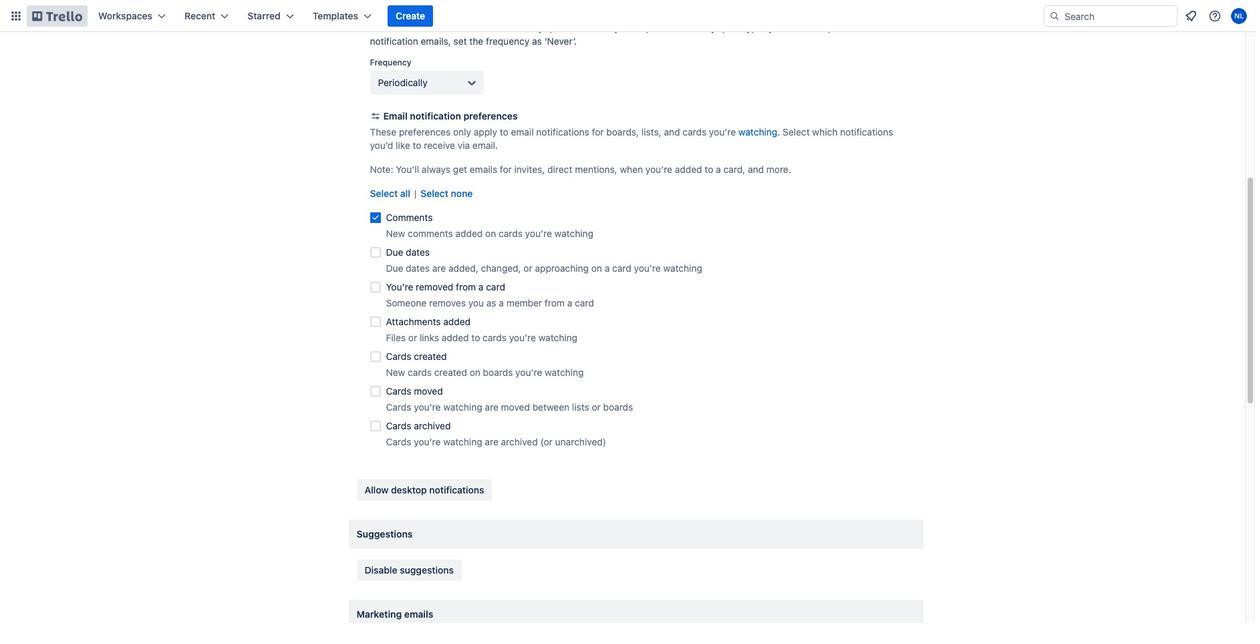 Task type: locate. For each thing, give the bounding box(es) containing it.
from down added,
[[456, 281, 476, 293]]

0 vertical spatial email
[[370, 22, 393, 33]]

are up removed
[[432, 263, 446, 274]]

and right lists,
[[664, 126, 680, 138]]

moved
[[414, 386, 443, 397], [501, 402, 530, 413]]

from
[[456, 281, 476, 293], [545, 298, 565, 309]]

you're
[[709, 126, 736, 138], [646, 164, 673, 175], [525, 228, 552, 239], [634, 263, 661, 274], [509, 332, 536, 344], [516, 367, 542, 378], [414, 402, 441, 413], [414, 437, 441, 448]]

card down approaching
[[575, 298, 594, 309]]

card up someone removes you as a member from a card
[[486, 281, 505, 293]]

attachments
[[386, 316, 441, 328]]

starred
[[248, 10, 281, 21]]

preferences
[[464, 110, 518, 122], [399, 126, 451, 138]]

email
[[370, 22, 393, 33], [383, 110, 408, 122]]

on up changed,
[[485, 228, 496, 239]]

0 horizontal spatial select
[[370, 188, 398, 199]]

disable suggestions link
[[357, 560, 462, 582]]

email up these
[[383, 110, 408, 122]]

2 horizontal spatial as
[[588, 22, 598, 33]]

2 cards from the top
[[386, 386, 412, 397]]

archived left (or
[[501, 437, 538, 448]]

they
[[601, 22, 619, 33]]

email notification preferences
[[383, 110, 518, 122]]

removes
[[429, 298, 466, 309]]

1 vertical spatial as
[[532, 35, 542, 47]]

a
[[716, 164, 721, 175], [605, 263, 610, 274], [479, 281, 484, 293], [499, 298, 504, 309], [567, 298, 572, 309]]

these preferences only apply to email notifications for boards, lists, and cards you're watching
[[370, 126, 778, 138]]

1 horizontal spatial preferences
[[464, 110, 518, 122]]

cards you're watching are archived (or unarchived)
[[386, 437, 606, 448]]

0 vertical spatial notification
[[370, 35, 418, 47]]

from right member
[[545, 298, 565, 309]]

boards up cards you're watching are moved between lists or boards
[[483, 367, 513, 378]]

for
[[592, 126, 604, 138], [500, 164, 512, 175]]

0 horizontal spatial like
[[396, 140, 410, 151]]

are for cards moved
[[485, 402, 499, 413]]

1 vertical spatial like
[[396, 140, 410, 151]]

card
[[612, 263, 632, 274], [486, 281, 505, 293], [575, 298, 594, 309]]

0 vertical spatial dates
[[406, 247, 430, 258]]

new down comments
[[386, 228, 405, 239]]

2 new from the top
[[386, 367, 405, 378]]

notification
[[370, 35, 418, 47], [410, 110, 461, 122]]

invites,
[[515, 164, 545, 175]]

select down 'note:' on the left of page
[[370, 188, 398, 199]]

2 vertical spatial on
[[470, 367, 481, 378]]

dates
[[406, 247, 430, 258], [406, 263, 430, 274]]

2 due from the top
[[386, 263, 403, 274]]

watching
[[739, 126, 778, 138], [555, 228, 594, 239], [664, 263, 703, 274], [539, 332, 578, 344], [545, 367, 584, 378], [443, 402, 482, 413], [443, 437, 482, 448]]

new down cards created
[[386, 367, 405, 378]]

0 horizontal spatial emails
[[404, 609, 434, 620]]

1 horizontal spatial card
[[575, 298, 594, 309]]

of
[[858, 22, 867, 33]]

created down cards created
[[434, 367, 467, 378]]

occur)
[[622, 22, 650, 33]]

cards for cards created
[[386, 351, 412, 362]]

0 vertical spatial new
[[386, 228, 405, 239]]

periodically
[[378, 77, 428, 88]]

someone removes you as a member from a card
[[386, 298, 594, 309]]

dates down comments
[[406, 247, 430, 258]]

notifications right desktop
[[429, 485, 484, 496]]

0 vertical spatial emails
[[470, 164, 498, 175]]

2 vertical spatial as
[[487, 298, 496, 309]]

1 vertical spatial on
[[592, 263, 602, 274]]

1 horizontal spatial you'd
[[769, 22, 792, 33]]

when
[[620, 164, 643, 175]]

0 vertical spatial you'd
[[769, 22, 792, 33]]

for left boards,
[[592, 126, 604, 138]]

to left receive
[[413, 140, 422, 151]]

you'd right if
[[769, 22, 792, 33]]

to inside . select which notifications you'd like to receive via email.
[[413, 140, 422, 151]]

1 vertical spatial due
[[386, 263, 403, 274]]

1 vertical spatial card
[[486, 281, 505, 293]]

preferences up apply
[[464, 110, 518, 122]]

a up you
[[479, 281, 484, 293]]

boards,
[[607, 126, 639, 138]]

sent
[[483, 22, 501, 33]]

to left opt-
[[812, 22, 820, 33]]

1 new from the top
[[386, 228, 405, 239]]

0 horizontal spatial boards
[[483, 367, 513, 378]]

0 horizontal spatial you'd
[[370, 140, 393, 151]]

2 horizontal spatial card
[[612, 263, 632, 274]]

or down attachments
[[408, 332, 417, 344]]

approaching
[[535, 263, 589, 274]]

0 horizontal spatial moved
[[414, 386, 443, 397]]

opt-
[[823, 22, 841, 33]]

email up frequency
[[370, 22, 393, 33]]

or right lists
[[592, 402, 601, 413]]

1 horizontal spatial from
[[545, 298, 565, 309]]

are for cards archived
[[485, 437, 499, 448]]

on
[[485, 228, 496, 239], [592, 263, 602, 274], [470, 367, 481, 378]]

1 horizontal spatial moved
[[501, 402, 530, 413]]

1 vertical spatial for
[[500, 164, 512, 175]]

1 vertical spatial emails
[[404, 609, 434, 620]]

0 horizontal spatial card
[[486, 281, 505, 293]]

you're
[[386, 281, 413, 293]]

or
[[652, 22, 661, 33], [524, 263, 533, 274], [408, 332, 417, 344], [592, 402, 601, 413]]

moved up cards archived
[[414, 386, 443, 397]]

if
[[760, 22, 766, 33]]

comments
[[386, 212, 433, 223]]

like
[[795, 22, 809, 33], [396, 140, 410, 151]]

notifications
[[396, 22, 449, 33], [536, 126, 590, 138], [840, 126, 894, 138], [429, 485, 484, 496]]

recent
[[185, 10, 215, 21]]

3 cards from the top
[[386, 402, 412, 413]]

out
[[841, 22, 855, 33]]

mentions,
[[575, 164, 618, 175]]

select right . on the top
[[783, 126, 810, 138]]

1 cards from the top
[[386, 351, 412, 362]]

1 vertical spatial boards
[[603, 402, 633, 413]]

0 vertical spatial and
[[664, 126, 680, 138]]

1 due from the top
[[386, 247, 403, 258]]

2 vertical spatial card
[[575, 298, 594, 309]]

1 vertical spatial email
[[383, 110, 408, 122]]

1 vertical spatial archived
[[501, 437, 538, 448]]

0 horizontal spatial and
[[664, 126, 680, 138]]

are down cards you're watching are moved between lists or boards
[[485, 437, 499, 448]]

for left invites,
[[500, 164, 512, 175]]

1 vertical spatial created
[[434, 367, 467, 378]]

frequency
[[370, 57, 412, 68]]

changed,
[[481, 263, 521, 274]]

notifications right the which
[[840, 126, 894, 138]]

select right the |
[[421, 188, 449, 199]]

1 vertical spatial preferences
[[399, 126, 451, 138]]

4 cards from the top
[[386, 421, 412, 432]]

0 vertical spatial like
[[795, 22, 809, 33]]

email inside email notifications can be sent 'instantly' (as soon as they occur) or 'periodically' (hourly). if you'd like to opt-out of all notification emails, set the frequency as 'never'.
[[370, 22, 393, 33]]

0 vertical spatial preferences
[[464, 110, 518, 122]]

are up cards you're watching are archived (or unarchived)
[[485, 402, 499, 413]]

1 vertical spatial are
[[485, 402, 499, 413]]

0 vertical spatial for
[[592, 126, 604, 138]]

select
[[783, 126, 810, 138], [370, 188, 398, 199], [421, 188, 449, 199]]

1 horizontal spatial like
[[795, 22, 809, 33]]

1 vertical spatial new
[[386, 367, 405, 378]]

you'd down these
[[370, 140, 393, 151]]

and right card,
[[748, 164, 764, 175]]

member
[[507, 298, 542, 309]]

archived down 'cards moved'
[[414, 421, 451, 432]]

cards
[[386, 351, 412, 362], [386, 386, 412, 397], [386, 402, 412, 413], [386, 421, 412, 432], [386, 437, 412, 448]]

on right approaching
[[592, 263, 602, 274]]

cards right lists,
[[683, 126, 707, 138]]

1 vertical spatial from
[[545, 298, 565, 309]]

all left the |
[[400, 188, 410, 199]]

to left card,
[[705, 164, 714, 175]]

to inside email notifications can be sent 'instantly' (as soon as they occur) or 'periodically' (hourly). if you'd like to opt-out of all notification emails, set the frequency as 'never'.
[[812, 22, 820, 33]]

unarchived)
[[555, 437, 606, 448]]

0 vertical spatial as
[[588, 22, 598, 33]]

1 horizontal spatial archived
[[501, 437, 538, 448]]

to
[[812, 22, 820, 33], [500, 126, 509, 138], [413, 140, 422, 151], [705, 164, 714, 175], [472, 332, 480, 344]]

cards you're watching are moved between lists or boards
[[386, 402, 633, 413]]

0 vertical spatial all
[[869, 22, 879, 33]]

cards
[[683, 126, 707, 138], [499, 228, 523, 239], [483, 332, 507, 344], [408, 367, 432, 378]]

lists,
[[642, 126, 662, 138]]

dates down due dates
[[406, 263, 430, 274]]

workspaces
[[98, 10, 152, 21]]

emails right marketing
[[404, 609, 434, 620]]

(as
[[549, 22, 562, 33]]

0 vertical spatial boards
[[483, 367, 513, 378]]

0 vertical spatial from
[[456, 281, 476, 293]]

1 horizontal spatial and
[[748, 164, 764, 175]]

0 vertical spatial due
[[386, 247, 403, 258]]

added down the removes
[[443, 316, 471, 328]]

2 horizontal spatial select
[[783, 126, 810, 138]]

0 horizontal spatial on
[[470, 367, 481, 378]]

added right links
[[442, 332, 469, 344]]

as down 'instantly'
[[532, 35, 542, 47]]

2 dates from the top
[[406, 263, 430, 274]]

like down these
[[396, 140, 410, 151]]

2 vertical spatial are
[[485, 437, 499, 448]]

new for new comments added on cards you're watching
[[386, 228, 405, 239]]

emails
[[470, 164, 498, 175], [404, 609, 434, 620]]

desktop
[[391, 485, 427, 496]]

added
[[675, 164, 702, 175], [456, 228, 483, 239], [443, 316, 471, 328], [442, 332, 469, 344]]

always
[[422, 164, 451, 175]]

boards right lists
[[603, 402, 633, 413]]

or right changed,
[[524, 263, 533, 274]]

1 horizontal spatial all
[[869, 22, 879, 33]]

boards
[[483, 367, 513, 378], [603, 402, 633, 413]]

1 dates from the top
[[406, 247, 430, 258]]

recent button
[[177, 5, 237, 27]]

as
[[588, 22, 598, 33], [532, 35, 542, 47], [487, 298, 496, 309]]

note: you'll always get emails for invites, direct mentions, when you're added to a card, and more.
[[370, 164, 791, 175]]

cards for cards archived
[[386, 421, 412, 432]]

created down links
[[414, 351, 447, 362]]

email notifications can be sent 'instantly' (as soon as they occur) or 'periodically' (hourly). if you'd like to opt-out of all notification emails, set the frequency as 'never'.
[[370, 22, 879, 47]]

due for due dates are added, changed, or approaching on a card you're watching
[[386, 263, 403, 274]]

you're removed from a card
[[386, 281, 505, 293]]

a left member
[[499, 298, 504, 309]]

card right approaching
[[612, 263, 632, 274]]

on down files or links added to cards you're watching
[[470, 367, 481, 378]]

comments
[[408, 228, 453, 239]]

notifications down create
[[396, 22, 449, 33]]

like left opt-
[[795, 22, 809, 33]]

dates for due dates
[[406, 247, 430, 258]]

archived
[[414, 421, 451, 432], [501, 437, 538, 448]]

as left they
[[588, 22, 598, 33]]

be
[[469, 22, 480, 33]]

0 horizontal spatial as
[[487, 298, 496, 309]]

1 vertical spatial all
[[400, 188, 410, 199]]

or right occur) on the top of page
[[652, 22, 661, 33]]

notification up frequency
[[370, 35, 418, 47]]

noah lott (noahlott1) image
[[1231, 8, 1248, 24]]

emails right get
[[470, 164, 498, 175]]

0 horizontal spatial for
[[500, 164, 512, 175]]

starred button
[[240, 5, 302, 27]]

1 horizontal spatial emails
[[470, 164, 498, 175]]

you'd
[[769, 22, 792, 33], [370, 140, 393, 151]]

0 vertical spatial archived
[[414, 421, 451, 432]]

added,
[[449, 263, 479, 274]]

5 cards from the top
[[386, 437, 412, 448]]

cards created
[[386, 351, 447, 362]]

1 vertical spatial dates
[[406, 263, 430, 274]]

preferences up receive
[[399, 126, 451, 138]]

0 vertical spatial on
[[485, 228, 496, 239]]

1 horizontal spatial on
[[485, 228, 496, 239]]

notification up receive
[[410, 110, 461, 122]]

created
[[414, 351, 447, 362], [434, 367, 467, 378]]

1 vertical spatial you'd
[[370, 140, 393, 151]]

1 horizontal spatial for
[[592, 126, 604, 138]]

moved left between
[[501, 402, 530, 413]]

all right of
[[869, 22, 879, 33]]

as right you
[[487, 298, 496, 309]]



Task type: vqa. For each thing, say whether or not it's contained in the screenshot.


Task type: describe. For each thing, give the bounding box(es) containing it.
back to home image
[[32, 5, 82, 27]]

none
[[451, 188, 473, 199]]

more.
[[767, 164, 791, 175]]

select inside . select which notifications you'd like to receive via email.
[[783, 126, 810, 138]]

notifications up direct
[[536, 126, 590, 138]]

soon
[[565, 22, 586, 33]]

allow
[[365, 485, 389, 496]]

email
[[511, 126, 534, 138]]

watching link
[[739, 126, 778, 138]]

cards for cards moved
[[386, 386, 412, 397]]

you'd inside email notifications can be sent 'instantly' (as soon as they occur) or 'periodically' (hourly). if you'd like to opt-out of all notification emails, set the frequency as 'never'.
[[769, 22, 792, 33]]

search image
[[1050, 11, 1060, 21]]

notification inside email notifications can be sent 'instantly' (as soon as they occur) or 'periodically' (hourly). if you'd like to opt-out of all notification emails, set the frequency as 'never'.
[[370, 35, 418, 47]]

emails,
[[421, 35, 451, 47]]

due dates are added, changed, or approaching on a card you're watching
[[386, 263, 703, 274]]

a right approaching
[[605, 263, 610, 274]]

which
[[813, 126, 838, 138]]

select none button
[[421, 187, 473, 201]]

. select which notifications you'd like to receive via email.
[[370, 126, 894, 151]]

dates for due dates are added, changed, or approaching on a card you're watching
[[406, 263, 430, 274]]

open information menu image
[[1209, 9, 1222, 23]]

get
[[453, 164, 467, 175]]

due for due dates
[[386, 247, 403, 258]]

to down you
[[472, 332, 480, 344]]

cards down cards created
[[408, 367, 432, 378]]

you
[[468, 298, 484, 309]]

select all button
[[370, 187, 410, 201]]

create
[[396, 10, 425, 21]]

'instantly'
[[504, 22, 546, 33]]

due dates
[[386, 247, 430, 258]]

email.
[[473, 140, 498, 151]]

apply
[[474, 126, 497, 138]]

note:
[[370, 164, 393, 175]]

marketing
[[357, 609, 402, 620]]

cards for cards you're watching are archived (or unarchived)
[[386, 437, 412, 448]]

1 horizontal spatial as
[[532, 35, 542, 47]]

suggestions
[[400, 565, 454, 576]]

switch to… image
[[9, 9, 23, 23]]

to left email
[[500, 126, 509, 138]]

lists
[[572, 402, 589, 413]]

like inside . select which notifications you'd like to receive via email.
[[396, 140, 410, 151]]

select all | select none
[[370, 188, 473, 199]]

(hourly).
[[721, 22, 758, 33]]

cards for cards you're watching are moved between lists or boards
[[386, 402, 412, 413]]

0 horizontal spatial from
[[456, 281, 476, 293]]

cards archived
[[386, 421, 451, 432]]

attachments added
[[386, 316, 471, 328]]

Search field
[[1060, 6, 1177, 26]]

added up added,
[[456, 228, 483, 239]]

0 horizontal spatial archived
[[414, 421, 451, 432]]

like inside email notifications can be sent 'instantly' (as soon as they occur) or 'periodically' (hourly). if you'd like to opt-out of all notification emails, set the frequency as 'never'.
[[795, 22, 809, 33]]

workspaces button
[[90, 5, 174, 27]]

new for new cards created on boards you're watching
[[386, 367, 405, 378]]

(or
[[541, 437, 553, 448]]

0 horizontal spatial preferences
[[399, 126, 451, 138]]

1 vertical spatial moved
[[501, 402, 530, 413]]

only
[[453, 126, 471, 138]]

0 vertical spatial moved
[[414, 386, 443, 397]]

direct
[[548, 164, 573, 175]]

email for email notification preferences
[[383, 110, 408, 122]]

0 vertical spatial are
[[432, 263, 446, 274]]

card,
[[724, 164, 746, 175]]

|
[[414, 188, 417, 199]]

2 horizontal spatial on
[[592, 263, 602, 274]]

0 horizontal spatial all
[[400, 188, 410, 199]]

templates button
[[305, 5, 380, 27]]

allow desktop notifications link
[[357, 480, 492, 501]]

on for boards
[[470, 367, 481, 378]]

email for email notifications can be sent 'instantly' (as soon as they occur) or 'periodically' (hourly). if you'd like to opt-out of all notification emails, set the frequency as 'never'.
[[370, 22, 393, 33]]

notifications inside . select which notifications you'd like to receive via email.
[[840, 126, 894, 138]]

added left card,
[[675, 164, 702, 175]]

templates
[[313, 10, 358, 21]]

0 vertical spatial created
[[414, 351, 447, 362]]

you'd inside . select which notifications you'd like to receive via email.
[[370, 140, 393, 151]]

primary element
[[0, 0, 1256, 32]]

or inside email notifications can be sent 'instantly' (as soon as they occur) or 'periodically' (hourly). if you'd like to opt-out of all notification emails, set the frequency as 'never'.
[[652, 22, 661, 33]]

frequency
[[486, 35, 530, 47]]

files or links added to cards you're watching
[[386, 332, 578, 344]]

0 vertical spatial card
[[612, 263, 632, 274]]

create button
[[388, 5, 433, 27]]

cards down someone removes you as a member from a card
[[483, 332, 507, 344]]

1 horizontal spatial select
[[421, 188, 449, 199]]

1 vertical spatial and
[[748, 164, 764, 175]]

marketing emails
[[357, 609, 434, 620]]

allow desktop notifications
[[365, 485, 484, 496]]

you'll
[[396, 164, 419, 175]]

set
[[454, 35, 467, 47]]

removed
[[416, 281, 453, 293]]

the
[[470, 35, 484, 47]]

cards moved
[[386, 386, 443, 397]]

receive
[[424, 140, 455, 151]]

links
[[420, 332, 439, 344]]

suggestions
[[357, 529, 413, 540]]

via
[[458, 140, 470, 151]]

files
[[386, 332, 406, 344]]

1 vertical spatial notification
[[410, 110, 461, 122]]

someone
[[386, 298, 427, 309]]

'never'.
[[545, 35, 577, 47]]

all inside email notifications can be sent 'instantly' (as soon as they occur) or 'periodically' (hourly). if you'd like to opt-out of all notification emails, set the frequency as 'never'.
[[869, 22, 879, 33]]

a down approaching
[[567, 298, 572, 309]]

'periodically'
[[664, 22, 719, 33]]

can
[[451, 22, 467, 33]]

disable suggestions
[[365, 565, 454, 576]]

new cards created on boards you're watching
[[386, 367, 584, 378]]

0 notifications image
[[1183, 8, 1199, 24]]

notifications inside email notifications can be sent 'instantly' (as soon as they occur) or 'periodically' (hourly). if you'd like to opt-out of all notification emails, set the frequency as 'never'.
[[396, 22, 449, 33]]

cards up changed,
[[499, 228, 523, 239]]

disable
[[365, 565, 397, 576]]

these
[[370, 126, 397, 138]]

between
[[533, 402, 570, 413]]

1 horizontal spatial boards
[[603, 402, 633, 413]]

on for cards
[[485, 228, 496, 239]]

.
[[778, 126, 780, 138]]

a left card,
[[716, 164, 721, 175]]

new comments added on cards you're watching
[[386, 228, 594, 239]]



